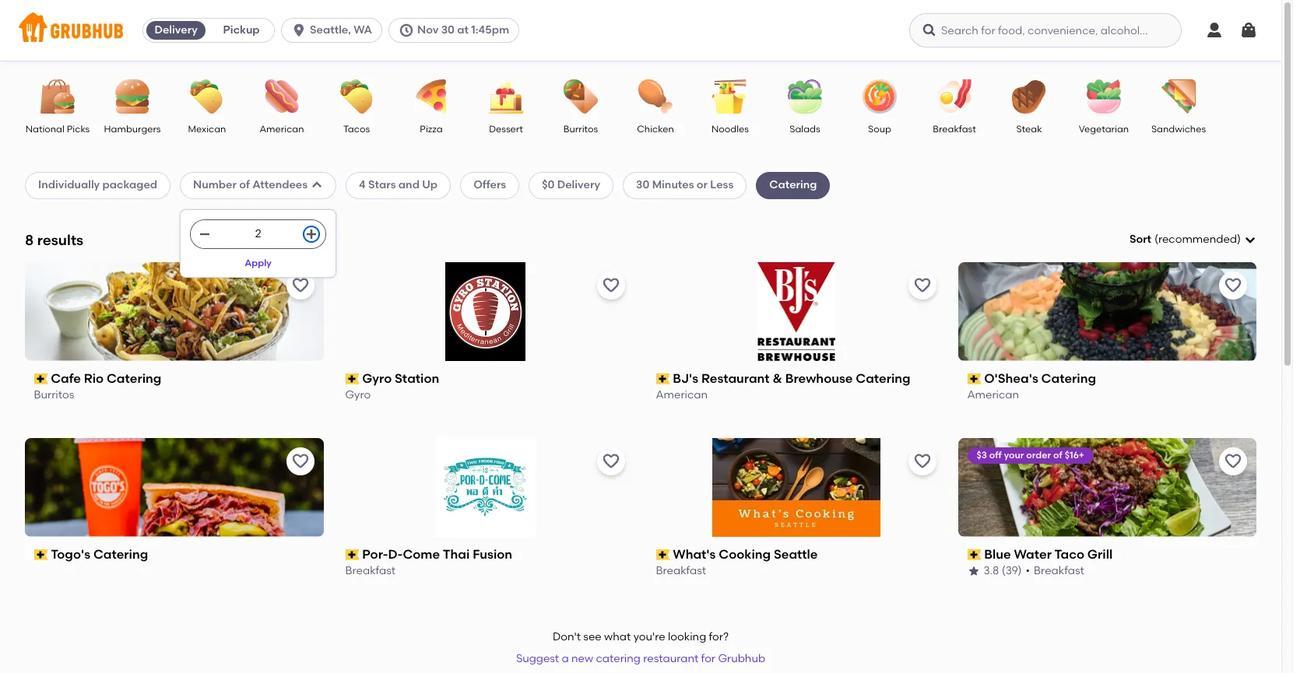 Task type: describe. For each thing, give the bounding box(es) containing it.
new
[[572, 653, 594, 666]]

none field containing sort
[[1130, 232, 1257, 248]]

grubhub
[[718, 653, 766, 666]]

dessert
[[489, 124, 523, 135]]

o'shea's catering link
[[968, 371, 1248, 388]]

what's cooking seattle logo image
[[713, 438, 881, 537]]

$3
[[977, 450, 988, 461]]

what
[[605, 631, 631, 644]]

vegetarian image
[[1077, 79, 1132, 114]]

save this restaurant button for por-d-come thai fusion
[[597, 448, 625, 476]]

cafe rio catering logo image
[[25, 262, 324, 361]]

save this restaurant image for bj's restaurant & brewhouse catering
[[913, 276, 932, 295]]

thai
[[443, 547, 470, 562]]

number of attendees
[[193, 179, 308, 192]]

apply
[[245, 258, 272, 269]]

you're
[[634, 631, 666, 644]]

delivery button
[[143, 18, 209, 43]]

less
[[711, 179, 734, 192]]

vegetarian
[[1079, 124, 1130, 135]]

your
[[1005, 450, 1025, 461]]

star icon image
[[968, 566, 980, 578]]

steak image
[[1002, 79, 1057, 114]]

attendees
[[253, 179, 308, 192]]

sandwiches image
[[1152, 79, 1207, 114]]

save this restaurant button for bj's restaurant & brewhouse catering
[[909, 272, 937, 300]]

taco
[[1055, 547, 1085, 562]]

$0 delivery
[[542, 179, 601, 192]]

1:45pm
[[471, 23, 509, 37]]

gyro station logo image
[[445, 262, 526, 361]]

don't
[[553, 631, 581, 644]]

gyro for gyro
[[345, 389, 371, 402]]

suggest a new catering restaurant for grubhub button
[[509, 646, 773, 674]]

por-d-come thai fusion
[[362, 547, 513, 562]]

nov
[[417, 23, 439, 37]]

save this restaurant button for o'shea's catering
[[1220, 272, 1248, 300]]

recommended
[[1159, 233, 1238, 246]]

svg image right input item quantity number field
[[305, 228, 318, 241]]

svg image up breakfast 'image'
[[922, 23, 938, 38]]

save this restaurant button for cafe rio catering
[[286, 272, 314, 300]]

individually packaged
[[38, 179, 157, 192]]

subscription pass image for o'shea's catering
[[968, 374, 982, 385]]

steak
[[1017, 124, 1043, 135]]

station
[[395, 371, 440, 386]]

catering right rio
[[107, 371, 162, 386]]

svg image right the attendees
[[311, 179, 323, 192]]

Search for food, convenience, alcohol... search field
[[910, 13, 1182, 48]]

•
[[1026, 565, 1031, 578]]

por-d-come thai fusion logo image
[[436, 438, 535, 537]]

0 horizontal spatial american
[[260, 124, 304, 135]]

save this restaurant button for gyro station
[[597, 272, 625, 300]]

3.8
[[984, 565, 1000, 578]]

apply button
[[238, 249, 279, 278]]

4 stars and up
[[359, 179, 438, 192]]

catering right brewhouse
[[857, 371, 911, 386]]

subscription pass image for blue water taco grill
[[968, 550, 982, 561]]

and
[[399, 179, 420, 192]]

Input item quantity number field
[[219, 221, 298, 249]]

o'shea's
[[985, 371, 1039, 386]]

cooking
[[720, 547, 772, 562]]

catering down salads
[[770, 179, 817, 192]]

restaurant
[[702, 371, 770, 386]]

chicken image
[[629, 79, 683, 114]]

american for o'shea's catering
[[968, 389, 1020, 402]]

bj's
[[674, 371, 699, 386]]

brewhouse
[[786, 371, 854, 386]]

chicken
[[637, 124, 674, 135]]

subscription pass image for bj's restaurant & brewhouse catering
[[657, 374, 670, 385]]

national picks
[[25, 124, 90, 135]]

pizza image
[[404, 79, 459, 114]]

nov 30 at 1:45pm button
[[389, 18, 526, 43]]

gyro station link
[[345, 371, 625, 388]]

wa
[[354, 23, 372, 37]]

subscription pass image for gyro station
[[345, 374, 359, 385]]

what's cooking seattle
[[674, 547, 819, 562]]

)
[[1238, 233, 1242, 246]]

blue
[[985, 547, 1011, 562]]

seattle, wa button
[[281, 18, 389, 43]]

pizza
[[420, 124, 443, 135]]

offers
[[474, 179, 506, 192]]

looking
[[668, 631, 707, 644]]

&
[[773, 371, 783, 386]]

gyro for gyro station
[[362, 371, 392, 386]]

up
[[422, 179, 438, 192]]

salads
[[790, 124, 821, 135]]

save this restaurant image for por-d-come thai fusion
[[602, 452, 621, 471]]

picks
[[67, 124, 90, 135]]

seattle, wa
[[310, 23, 372, 37]]

what's cooking seattle link
[[657, 547, 937, 564]]

soup
[[869, 124, 892, 135]]

$0
[[542, 179, 555, 192]]

noodles image
[[703, 79, 758, 114]]

grill
[[1088, 547, 1113, 562]]

save this restaurant button for what's cooking seattle
[[909, 448, 937, 476]]

save this restaurant image for cafe rio catering
[[291, 276, 310, 295]]

por-d-come thai fusion link
[[345, 547, 625, 564]]

stars
[[368, 179, 396, 192]]

seattle,
[[310, 23, 351, 37]]

catering right togo's
[[94, 547, 149, 562]]

catering
[[596, 653, 641, 666]]

a
[[562, 653, 569, 666]]

minutes
[[652, 179, 694, 192]]

national picks image
[[30, 79, 85, 114]]

national
[[25, 124, 65, 135]]

hamburgers
[[104, 124, 161, 135]]

mexican image
[[180, 79, 234, 114]]

fusion
[[473, 547, 513, 562]]

at
[[457, 23, 469, 37]]

(39)
[[1002, 565, 1022, 578]]

subscription pass image for togo's catering
[[34, 550, 48, 561]]

sandwiches
[[1152, 124, 1207, 135]]



Task type: locate. For each thing, give the bounding box(es) containing it.
subscription pass image left por-
[[345, 550, 359, 561]]

dessert image
[[479, 79, 534, 114]]

togo's catering logo image
[[25, 438, 324, 537]]

bj's restaurant & brewhouse catering logo image
[[757, 262, 836, 361]]

delivery
[[155, 23, 198, 37], [557, 179, 601, 192]]

None field
[[1130, 232, 1257, 248]]

blue water taco grill
[[985, 547, 1113, 562]]

por-
[[362, 547, 388, 562]]

0 horizontal spatial of
[[239, 179, 250, 192]]

subscription pass image left o'shea's
[[968, 374, 982, 385]]

delivery inside button
[[155, 23, 198, 37]]

suggest
[[516, 653, 559, 666]]

0 horizontal spatial delivery
[[155, 23, 198, 37]]

• breakfast
[[1026, 565, 1085, 578]]

30
[[441, 23, 455, 37], [636, 179, 650, 192]]

subscription pass image up star icon
[[968, 550, 982, 561]]

nov 30 at 1:45pm
[[417, 23, 509, 37]]

american down 'american' image at the left
[[260, 124, 304, 135]]

save this restaurant image
[[602, 276, 621, 295], [1224, 452, 1243, 471]]

results
[[37, 231, 83, 249]]

1 horizontal spatial save this restaurant image
[[1224, 452, 1243, 471]]

water
[[1014, 547, 1052, 562]]

blue water taco grill logo image
[[958, 438, 1257, 537]]

30 inside nov 30 at 1:45pm button
[[441, 23, 455, 37]]

subscription pass image inside cafe rio catering link
[[34, 374, 48, 385]]

1 horizontal spatial 30
[[636, 179, 650, 192]]

1 horizontal spatial american
[[657, 389, 709, 402]]

1 vertical spatial 30
[[636, 179, 650, 192]]

1 horizontal spatial of
[[1054, 450, 1063, 461]]

1 horizontal spatial delivery
[[557, 179, 601, 192]]

4
[[359, 179, 366, 192]]

d-
[[388, 547, 403, 562]]

gyro station
[[362, 371, 440, 386]]

o'shea's catering
[[985, 371, 1097, 386]]

(
[[1155, 233, 1159, 246]]

sort ( recommended )
[[1130, 233, 1242, 246]]

0 horizontal spatial burritos
[[34, 389, 75, 402]]

togo's catering
[[51, 547, 149, 562]]

main navigation navigation
[[0, 0, 1282, 61]]

subscription pass image
[[345, 374, 359, 385], [34, 550, 48, 561], [345, 550, 359, 561], [657, 550, 670, 561]]

salads image
[[778, 79, 833, 114]]

svg image inside seattle, wa button
[[291, 23, 307, 38]]

breakfast
[[933, 124, 977, 135], [345, 565, 396, 578], [657, 565, 707, 578], [1034, 565, 1085, 578]]

subscription pass image inside bj's restaurant & brewhouse catering link
[[657, 374, 670, 385]]

save this restaurant image inside button
[[602, 276, 621, 295]]

subscription pass image left bj's
[[657, 374, 670, 385]]

subscription pass image left what's
[[657, 550, 670, 561]]

catering right o'shea's
[[1042, 371, 1097, 386]]

svg image left nov
[[399, 23, 414, 38]]

subscription pass image for what's cooking seattle
[[657, 550, 670, 561]]

burritos down cafe
[[34, 389, 75, 402]]

suggest a new catering restaurant for grubhub
[[516, 653, 766, 666]]

subscription pass image inside blue water taco grill link
[[968, 550, 982, 561]]

save this restaurant image for o'shea's catering
[[1224, 276, 1243, 295]]

subscription pass image inside o'shea's catering link
[[968, 374, 982, 385]]

rio
[[84, 371, 104, 386]]

delivery right $0
[[557, 179, 601, 192]]

of left $16+
[[1054, 450, 1063, 461]]

breakfast image
[[928, 79, 982, 114]]

svg image
[[1206, 21, 1224, 40], [1240, 21, 1259, 40], [291, 23, 307, 38], [199, 228, 211, 241], [1245, 234, 1257, 246]]

1 vertical spatial delivery
[[557, 179, 601, 192]]

0 vertical spatial gyro
[[362, 371, 392, 386]]

svg image inside field
[[1245, 234, 1257, 246]]

off
[[990, 450, 1002, 461]]

save this restaurant image
[[291, 276, 310, 295], [913, 276, 932, 295], [1224, 276, 1243, 295], [291, 452, 310, 471], [602, 452, 621, 471], [913, 452, 932, 471]]

american down o'shea's
[[968, 389, 1020, 402]]

see
[[584, 631, 602, 644]]

burritos
[[564, 124, 598, 135], [34, 389, 75, 402]]

cafe
[[51, 371, 81, 386]]

o'shea's catering logo image
[[958, 262, 1257, 361]]

delivery left the pickup at the top left
[[155, 23, 198, 37]]

gyro
[[362, 371, 392, 386], [345, 389, 371, 402]]

cafe rio catering
[[51, 371, 162, 386]]

soup image
[[853, 79, 907, 114]]

1 vertical spatial save this restaurant image
[[1224, 452, 1243, 471]]

0 vertical spatial of
[[239, 179, 250, 192]]

1 vertical spatial burritos
[[34, 389, 75, 402]]

american image
[[255, 79, 309, 114]]

0 vertical spatial delivery
[[155, 23, 198, 37]]

30 left minutes
[[636, 179, 650, 192]]

1 vertical spatial gyro
[[345, 389, 371, 402]]

noodles
[[712, 124, 749, 135]]

0 horizontal spatial save this restaurant image
[[602, 276, 621, 295]]

cafe rio catering link
[[34, 371, 314, 388]]

0 vertical spatial burritos
[[564, 124, 598, 135]]

american for bj's restaurant & brewhouse catering
[[657, 389, 709, 402]]

1 vertical spatial of
[[1054, 450, 1063, 461]]

subscription pass image for por-d-come thai fusion
[[345, 550, 359, 561]]

don't see what you're looking for?
[[553, 631, 729, 644]]

30 left at
[[441, 23, 455, 37]]

burritos down the burritos image
[[564, 124, 598, 135]]

save this restaurant image for what's cooking seattle
[[913, 452, 932, 471]]

come
[[403, 547, 440, 562]]

pickup
[[223, 23, 260, 37]]

2 horizontal spatial american
[[968, 389, 1020, 402]]

subscription pass image left the gyro station
[[345, 374, 359, 385]]

30 minutes or less
[[636, 179, 734, 192]]

breakfast down taco
[[1034, 565, 1085, 578]]

svg image
[[399, 23, 414, 38], [922, 23, 938, 38], [311, 179, 323, 192], [305, 228, 318, 241]]

of
[[239, 179, 250, 192], [1054, 450, 1063, 461]]

8
[[25, 231, 34, 249]]

or
[[697, 179, 708, 192]]

for
[[701, 653, 716, 666]]

catering
[[770, 179, 817, 192], [107, 371, 162, 386], [857, 371, 911, 386], [1042, 371, 1097, 386], [94, 547, 149, 562]]

breakfast down por-
[[345, 565, 396, 578]]

1 horizontal spatial burritos
[[564, 124, 598, 135]]

subscription pass image for cafe rio catering
[[34, 374, 48, 385]]

3.8 (39)
[[984, 565, 1022, 578]]

gyro down the gyro station
[[345, 389, 371, 402]]

for?
[[709, 631, 729, 644]]

svg image inside nov 30 at 1:45pm button
[[399, 23, 414, 38]]

subscription pass image
[[34, 374, 48, 385], [657, 374, 670, 385], [968, 374, 982, 385], [968, 550, 982, 561]]

bj's restaurant & brewhouse catering link
[[657, 371, 937, 388]]

restaurant
[[644, 653, 699, 666]]

breakfast down breakfast 'image'
[[933, 124, 977, 135]]

subscription pass image inside togo's catering link
[[34, 550, 48, 561]]

togo's
[[51, 547, 91, 562]]

sort
[[1130, 233, 1152, 246]]

gyro left station
[[362, 371, 392, 386]]

subscription pass image inside por-d-come thai fusion link
[[345, 550, 359, 561]]

american down bj's
[[657, 389, 709, 402]]

tacos
[[343, 124, 370, 135]]

subscription pass image left togo's
[[34, 550, 48, 561]]

8 results
[[25, 231, 83, 249]]

gyro inside "link"
[[362, 371, 392, 386]]

order
[[1027, 450, 1052, 461]]

seattle
[[775, 547, 819, 562]]

tacos image
[[329, 79, 384, 114]]

of right 'number'
[[239, 179, 250, 192]]

blue water taco grill link
[[968, 547, 1248, 564]]

burritos image
[[554, 79, 608, 114]]

mexican
[[188, 124, 226, 135]]

0 vertical spatial 30
[[441, 23, 455, 37]]

what's
[[674, 547, 717, 562]]

subscription pass image inside what's cooking seattle link
[[657, 550, 670, 561]]

packaged
[[102, 179, 157, 192]]

$3 off your order of $16+
[[977, 450, 1085, 461]]

subscription pass image left cafe
[[34, 374, 48, 385]]

subscription pass image inside gyro station "link"
[[345, 374, 359, 385]]

american
[[260, 124, 304, 135], [657, 389, 709, 402], [968, 389, 1020, 402]]

hamburgers image
[[105, 79, 160, 114]]

breakfast down what's
[[657, 565, 707, 578]]

save this restaurant button
[[286, 272, 314, 300], [597, 272, 625, 300], [909, 272, 937, 300], [1220, 272, 1248, 300], [286, 448, 314, 476], [597, 448, 625, 476], [909, 448, 937, 476], [1220, 448, 1248, 476]]

0 vertical spatial save this restaurant image
[[602, 276, 621, 295]]

0 horizontal spatial 30
[[441, 23, 455, 37]]



Task type: vqa. For each thing, say whether or not it's contained in the screenshot.
GREEK FRIES 'image'
no



